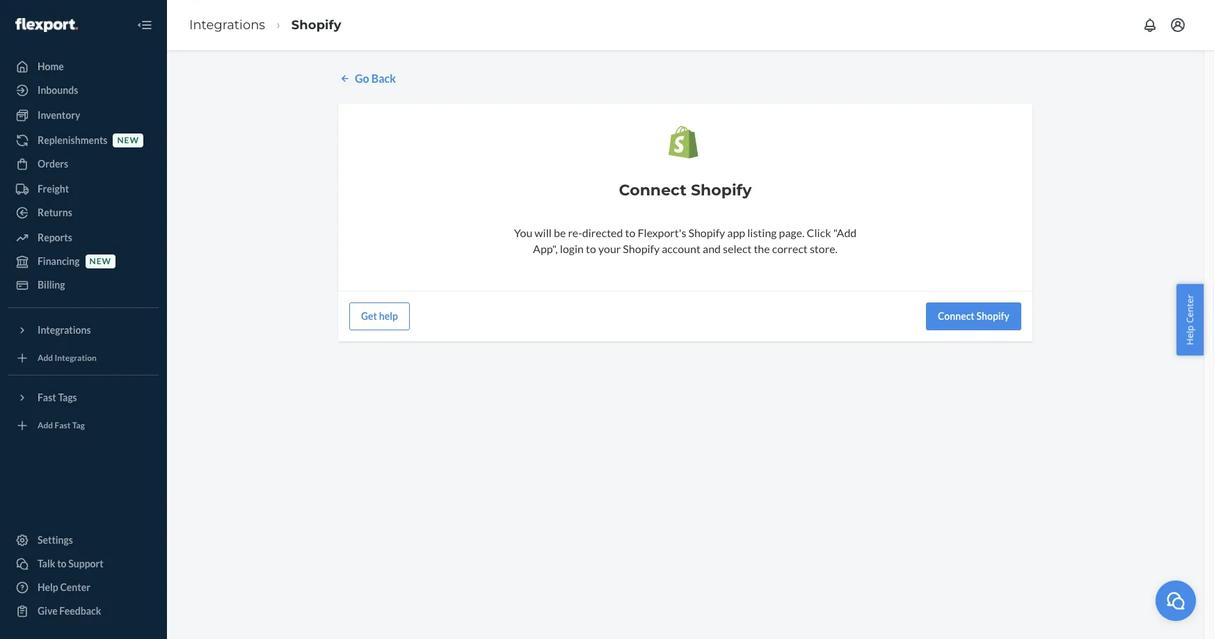 Task type: vqa. For each thing, say whether or not it's contained in the screenshot.
Connect to the right
yes



Task type: locate. For each thing, give the bounding box(es) containing it.
connect shopify button
[[926, 302, 1022, 330]]

center inside button
[[1184, 295, 1197, 323]]

0 vertical spatial connect shopify
[[619, 181, 752, 200]]

new up orders link
[[117, 135, 139, 146]]

1 vertical spatial connect shopify
[[938, 310, 1010, 322]]

store.
[[810, 242, 838, 255]]

fast left tags
[[38, 392, 56, 404]]

login
[[560, 242, 584, 255]]

1 horizontal spatial center
[[1184, 295, 1197, 323]]

to right directed
[[625, 226, 636, 239]]

1 horizontal spatial integrations
[[189, 17, 265, 32]]

integrations
[[189, 17, 265, 32], [38, 324, 91, 336]]

new down reports link
[[89, 256, 111, 267]]

"add
[[833, 226, 857, 239]]

app
[[727, 226, 745, 239]]

1 vertical spatial add
[[38, 421, 53, 431]]

1 horizontal spatial to
[[586, 242, 596, 255]]

help center
[[1184, 295, 1197, 345], [38, 582, 90, 594]]

0 horizontal spatial new
[[89, 256, 111, 267]]

0 vertical spatial integrations
[[189, 17, 265, 32]]

1 vertical spatial center
[[60, 582, 90, 594]]

get help button
[[349, 302, 410, 330]]

1 vertical spatial integrations
[[38, 324, 91, 336]]

fast
[[38, 392, 56, 404], [55, 421, 71, 431]]

give feedback button
[[8, 601, 159, 623]]

connect inside button
[[938, 310, 975, 322]]

to
[[625, 226, 636, 239], [586, 242, 596, 255], [57, 558, 66, 570]]

0 vertical spatial help center
[[1184, 295, 1197, 345]]

inbounds link
[[8, 79, 159, 102]]

0 horizontal spatial help
[[38, 582, 58, 594]]

get
[[361, 310, 377, 322]]

orders
[[38, 158, 68, 170]]

connect
[[619, 181, 687, 200], [938, 310, 975, 322]]

0 horizontal spatial center
[[60, 582, 90, 594]]

tags
[[58, 392, 77, 404]]

0 horizontal spatial help center
[[38, 582, 90, 594]]

get help
[[361, 310, 398, 322]]

1 vertical spatial new
[[89, 256, 111, 267]]

replenishments
[[38, 134, 107, 146]]

1 vertical spatial fast
[[55, 421, 71, 431]]

add down fast tags
[[38, 421, 53, 431]]

select
[[723, 242, 752, 255]]

add integration link
[[8, 347, 159, 370]]

0 vertical spatial add
[[38, 353, 53, 364]]

1 horizontal spatial help center
[[1184, 295, 1197, 345]]

help center link
[[8, 577, 159, 599]]

feedback
[[59, 605, 101, 617]]

1 vertical spatial to
[[586, 242, 596, 255]]

help
[[1184, 325, 1197, 345], [38, 582, 58, 594]]

freight
[[38, 183, 69, 195]]

0 vertical spatial to
[[625, 226, 636, 239]]

breadcrumbs navigation
[[178, 5, 352, 45]]

1 horizontal spatial new
[[117, 135, 139, 146]]

correct
[[772, 242, 808, 255]]

shopify inside button
[[977, 310, 1010, 322]]

1 vertical spatial connect
[[938, 310, 975, 322]]

0 horizontal spatial connect
[[619, 181, 687, 200]]

and
[[703, 242, 721, 255]]

go back button
[[338, 71, 396, 87]]

0 vertical spatial fast
[[38, 392, 56, 404]]

the
[[754, 242, 770, 255]]

new
[[117, 135, 139, 146], [89, 256, 111, 267]]

give
[[38, 605, 58, 617]]

1 horizontal spatial connect shopify
[[938, 310, 1010, 322]]

1 vertical spatial help
[[38, 582, 58, 594]]

2 add from the top
[[38, 421, 53, 431]]

0 vertical spatial help
[[1184, 325, 1197, 345]]

0 vertical spatial new
[[117, 135, 139, 146]]

account
[[662, 242, 701, 255]]

fast left "tag"
[[55, 421, 71, 431]]

reports link
[[8, 227, 159, 249]]

integrations inside breadcrumbs navigation
[[189, 17, 265, 32]]

center
[[1184, 295, 1197, 323], [60, 582, 90, 594]]

billing
[[38, 279, 65, 291]]

orders link
[[8, 153, 159, 175]]

0 vertical spatial connect
[[619, 181, 687, 200]]

add integration
[[38, 353, 97, 364]]

0 vertical spatial center
[[1184, 295, 1197, 323]]

to left your
[[586, 242, 596, 255]]

to right talk
[[57, 558, 66, 570]]

help center inside button
[[1184, 295, 1197, 345]]

2 vertical spatial to
[[57, 558, 66, 570]]

add left integration on the bottom left of page
[[38, 353, 53, 364]]

1 horizontal spatial connect
[[938, 310, 975, 322]]

0 horizontal spatial integrations
[[38, 324, 91, 336]]

1 add from the top
[[38, 353, 53, 364]]

returns link
[[8, 202, 159, 224]]

1 horizontal spatial help
[[1184, 325, 1197, 345]]

help inside button
[[1184, 325, 1197, 345]]

home link
[[8, 56, 159, 78]]

ojiud image
[[1166, 591, 1187, 611]]

talk
[[38, 558, 55, 570]]

talk to support button
[[8, 553, 159, 576]]

add
[[38, 353, 53, 364], [38, 421, 53, 431]]

2 horizontal spatial to
[[625, 226, 636, 239]]

connect shopify
[[619, 181, 752, 200], [938, 310, 1010, 322]]

re-
[[568, 226, 582, 239]]

add for add fast tag
[[38, 421, 53, 431]]

give feedback
[[38, 605, 101, 617]]

shopify
[[292, 17, 341, 32], [691, 181, 752, 200], [689, 226, 725, 239], [623, 242, 660, 255], [977, 310, 1010, 322]]

shopify inside breadcrumbs navigation
[[292, 17, 341, 32]]

inventory
[[38, 109, 80, 121]]

flexport logo image
[[15, 18, 78, 32]]

0 horizontal spatial to
[[57, 558, 66, 570]]

tag
[[72, 421, 85, 431]]



Task type: describe. For each thing, give the bounding box(es) containing it.
inventory link
[[8, 104, 159, 127]]

fast inside fast tags dropdown button
[[38, 392, 56, 404]]

page.
[[779, 226, 805, 239]]

add fast tag
[[38, 421, 85, 431]]

help center button
[[1177, 284, 1204, 356]]

new for financing
[[89, 256, 111, 267]]

inbounds
[[38, 84, 78, 96]]

close navigation image
[[136, 17, 153, 33]]

add fast tag link
[[8, 415, 159, 437]]

app",
[[533, 242, 558, 255]]

be
[[554, 226, 566, 239]]

open notifications image
[[1142, 17, 1159, 33]]

add for add integration
[[38, 353, 53, 364]]

click
[[807, 226, 831, 239]]

talk to support
[[38, 558, 103, 570]]

home
[[38, 61, 64, 72]]

will
[[535, 226, 552, 239]]

integrations button
[[8, 319, 159, 342]]

fast inside add fast tag link
[[55, 421, 71, 431]]

reports
[[38, 232, 72, 244]]

returns
[[38, 207, 72, 219]]

you will be re-directed to flexport's shopify app listing page. click "add app", login to your shopify account and select the correct store.
[[514, 226, 857, 255]]

directed
[[582, 226, 623, 239]]

freight link
[[8, 178, 159, 200]]

back
[[371, 72, 396, 85]]

new for replenishments
[[117, 135, 139, 146]]

integrations link
[[189, 17, 265, 32]]

integration
[[55, 353, 97, 364]]

connect shopify inside connect shopify button
[[938, 310, 1010, 322]]

listing
[[748, 226, 777, 239]]

open account menu image
[[1170, 17, 1187, 33]]

you
[[514, 226, 533, 239]]

support
[[68, 558, 103, 570]]

help
[[379, 310, 398, 322]]

settings
[[38, 534, 73, 546]]

to inside talk to support button
[[57, 558, 66, 570]]

financing
[[38, 255, 80, 267]]

fast tags
[[38, 392, 77, 404]]

shopify link
[[292, 17, 341, 32]]

1 vertical spatial help center
[[38, 582, 90, 594]]

go back
[[355, 72, 396, 85]]

billing link
[[8, 274, 159, 296]]

0 horizontal spatial connect shopify
[[619, 181, 752, 200]]

your
[[599, 242, 621, 255]]

fast tags button
[[8, 387, 159, 409]]

integrations inside dropdown button
[[38, 324, 91, 336]]

settings link
[[8, 530, 159, 552]]

go
[[355, 72, 369, 85]]

flexport's
[[638, 226, 686, 239]]



